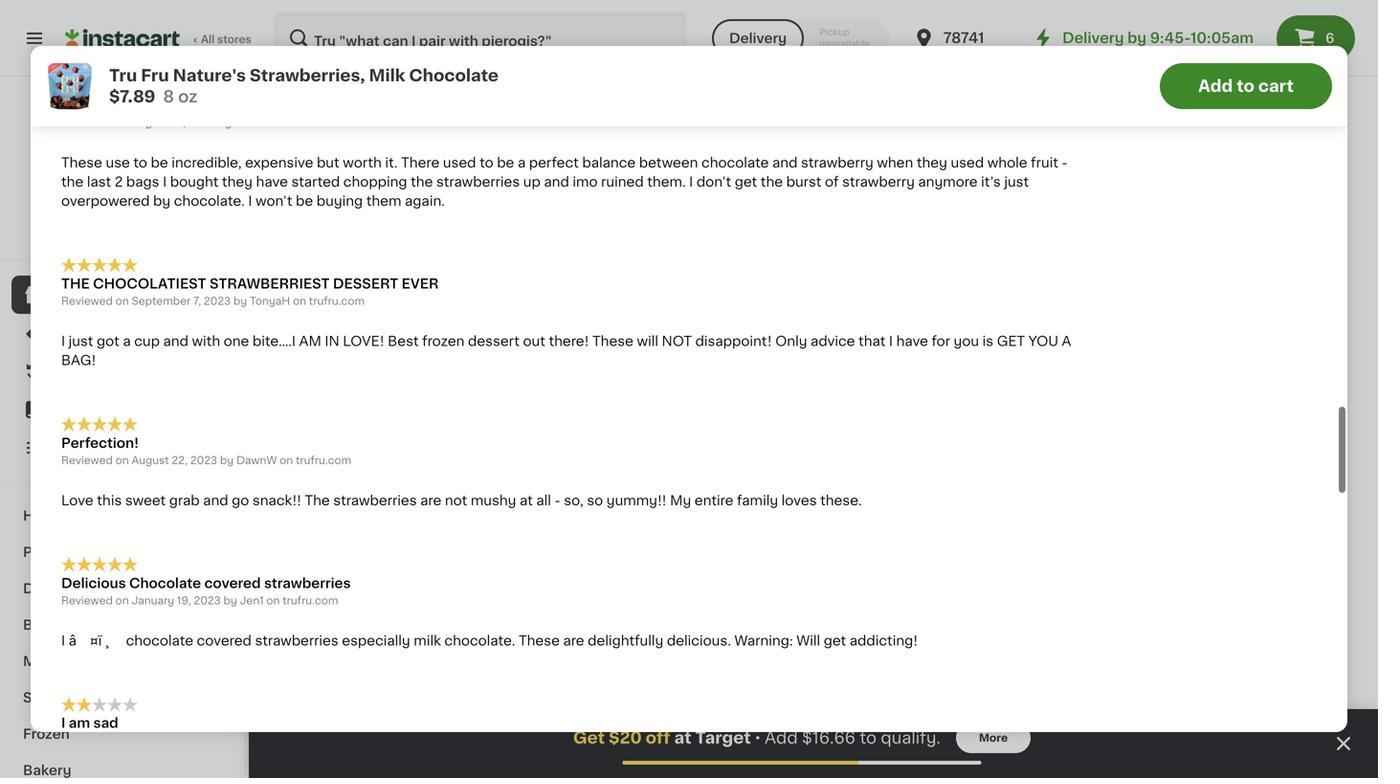 Task type: locate. For each thing, give the bounding box(es) containing it.
chocolate inside delicious chocolate covered strawberries reviewed on january 19, 2023 by jen1 on trufru.com
[[129, 577, 201, 590]]

snacks up started
[[287, 148, 365, 169]]

disappoint!
[[696, 335, 772, 348]]

swiss miss chocolate hot cocoa mix with marshmallows
[[822, 11, 968, 63]]

not
[[445, 494, 468, 507]]

2 horizontal spatial product group
[[1178, 208, 1341, 496]]

2 horizontal spatial be
[[497, 156, 515, 170]]

delicious chocolate covered strawberries reviewed on january 19, 2023 by jen1 on trufru.com
[[61, 577, 351, 606]]

add to cart
[[1199, 78, 1294, 94]]

get inside "these use to be incredible, expensive but worth it. there used to be a perfect balance between chocolate and strawberry when they used whole fruit - the last 2 bags i bought they have started chopping the strawberries up and imo ruined them. i don't get the burst of strawberry anymore it's just overpowered by chocolate. i won't be buying them again."
[[735, 175, 758, 189]]

recipes link
[[11, 391, 233, 429]]

1 horizontal spatial at
[[675, 730, 692, 746]]

gather up water
[[342, 11, 389, 25]]

milk down pantry
[[534, 31, 561, 44]]

1 horizontal spatial product group
[[822, 208, 984, 552]]

be left perfect
[[497, 156, 515, 170]]

you
[[1029, 335, 1059, 348]]

these left will
[[593, 335, 634, 348]]

1 horizontal spatial for
[[932, 335, 951, 348]]

are right why at the left
[[96, 99, 118, 112]]

2 august from the top
[[132, 455, 169, 466]]

just up bag! on the left top
[[69, 335, 93, 348]]

snacks & candy
[[23, 691, 136, 705]]

why
[[61, 99, 92, 112]]

strawberries for â¤ï¸chocolate
[[255, 634, 339, 648]]

0 horizontal spatial good
[[287, 11, 325, 25]]

2023 inside why are the strawberries now cut up? reviewed on august 15, 2023 by jodie on trufru.com
[[189, 117, 216, 128]]

holiday link
[[11, 498, 233, 534]]

0 vertical spatial covered
[[204, 577, 261, 590]]

trufru.com inside the chocolatiest strawberriest dessert ever reviewed on september 7, 2023 by tonyah on trufru.com
[[309, 296, 365, 306]]

2023 right 19,
[[194, 595, 221, 606]]

good & gather purified drinking water
[[287, 11, 444, 44]]

all stores link
[[65, 11, 253, 65]]

2 down use
[[115, 175, 123, 189]]

good up mexican-
[[1178, 11, 1215, 25]]

and inside i just got a cup and with one bite….i am in love! best frozen dessert out there! these will not disappoint! only advice that i have for you  is get you a bag!
[[163, 335, 189, 348]]

balance
[[583, 156, 636, 170]]

1 vertical spatial they
[[222, 175, 253, 189]]

- right fruit
[[1062, 156, 1068, 170]]

they up anymore
[[917, 156, 948, 170]]

snacks up frozen
[[23, 691, 73, 705]]

buy for buy any 2, save $0.50
[[823, 503, 845, 513]]

2 horizontal spatial these
[[593, 335, 634, 348]]

$0.50
[[910, 503, 942, 513]]

at right off at the left bottom of the page
[[675, 730, 692, 746]]

1 horizontal spatial add
[[1199, 78, 1234, 94]]

2 up the eligible
[[491, 484, 498, 494]]

at left 'all'
[[520, 494, 533, 507]]

by left dawnw
[[220, 455, 234, 466]]

0 horizontal spatial for
[[500, 484, 516, 494]]

2 vertical spatial buy
[[823, 503, 845, 513]]

snacks for snacks
[[287, 148, 365, 169]]

& right meat
[[62, 655, 73, 668]]

0 vertical spatial target
[[100, 191, 144, 204]]

0 vertical spatial chocolate
[[898, 11, 968, 25]]

you
[[954, 335, 980, 348]]

used right there
[[443, 156, 476, 170]]

a inside "these use to be incredible, expensive but worth it. there used to be a perfect balance between chocolate and strawberry when they used whole fruit - the last 2 bags i bought they have started chopping the strawberries up and imo ruined them. i don't get the burst of strawberry anymore it's just overpowered by chocolate. i won't be buying them again."
[[518, 156, 526, 170]]

1 horizontal spatial they
[[917, 156, 948, 170]]

2023 inside the chocolatiest strawberriest dessert ever reviewed on september 7, 2023 by tonyah on trufru.com
[[204, 296, 231, 306]]

1 horizontal spatial chocolate.
[[445, 634, 516, 648]]

up
[[524, 175, 541, 189]]

& inside good & gather purified drinking water
[[328, 11, 339, 25]]

buy 2 for $5 see eligible items
[[465, 484, 561, 511]]

1 vertical spatial buy
[[467, 484, 489, 494]]

buy inside buy any 2, save $0.50 button
[[823, 503, 845, 513]]

0 vertical spatial 8
[[1178, 68, 1185, 79]]

7,
[[193, 296, 201, 306]]

2 horizontal spatial 2
[[1112, 31, 1121, 44]]

snacks & candy link
[[11, 680, 233, 716]]

& up 10:05am
[[1219, 11, 1229, 25]]

it's
[[982, 175, 1001, 189]]

reviewed down delicious
[[61, 595, 113, 606]]

chocolate down vitamin on the left
[[409, 68, 499, 84]]

0 vertical spatial are
[[96, 99, 118, 112]]

1 vertical spatial 8
[[163, 89, 174, 105]]

item carousel region
[[287, 139, 1341, 560], [783, 650, 1379, 778]]

strawberries inside "these use to be incredible, expensive but worth it. there used to be a perfect balance between chocolate and strawberry when they used whole fruit - the last 2 bags i bought they have started chopping the strawberries up and imo ruined them. i don't get the burst of strawberry anymore it's just overpowered by chocolate. i won't be buying them again."
[[437, 175, 520, 189]]

i right that
[[889, 335, 893, 348]]

0 vertical spatial these
[[61, 156, 102, 170]]

strawberries left up
[[437, 175, 520, 189]]

1 gather from the left
[[342, 11, 389, 25]]

they
[[917, 156, 948, 170], [222, 175, 253, 189]]

trufru.com down up?
[[283, 117, 339, 128]]

1 august from the top
[[132, 117, 169, 128]]

0 vertical spatial milk
[[534, 31, 561, 44]]

1 horizontal spatial buy
[[467, 484, 489, 494]]

yummy!!
[[607, 494, 667, 507]]

august inside why are the strawberries now cut up? reviewed on august 15, 2023 by jodie on trufru.com
[[132, 117, 169, 128]]

1 horizontal spatial gather
[[1233, 11, 1279, 25]]

0 vertical spatial get
[[735, 175, 758, 189]]

service type group
[[712, 19, 890, 57]]

on up the "beverages" link
[[115, 595, 129, 606]]

oz up 15,
[[178, 89, 198, 105]]

imo
[[573, 175, 598, 189]]

strawberries for chocolate
[[264, 577, 351, 590]]

recipes
[[54, 403, 110, 417]]

bakery link
[[11, 753, 233, 778]]

0 vertical spatial strawberry
[[801, 156, 874, 170]]

just down whole
[[1005, 175, 1029, 189]]

shop link
[[11, 276, 233, 314]]

by left tonyah
[[234, 296, 247, 306]]

1 reviewed from the top
[[61, 117, 113, 128]]

for inside i just got a cup and with one bite….i am in love! best frozen dessert out there! these will not disappoint! only advice that i have for you  is get you a bag!
[[932, 335, 951, 348]]

â¤ï¸chocolate
[[69, 634, 193, 648]]

trufru.com down ct
[[296, 455, 352, 466]]

1 used from the left
[[443, 156, 476, 170]]

0 vertical spatial -
[[1062, 156, 1068, 170]]

cheddar,
[[1178, 69, 1239, 82]]

delivery by 9:45-10:05am
[[1063, 31, 1254, 45]]

tape,
[[695, 11, 730, 25]]

2 vertical spatial chocolate
[[129, 577, 201, 590]]

have right that
[[897, 335, 929, 348]]

love
[[61, 494, 94, 507]]

1 vertical spatial have
[[897, 335, 929, 348]]

item carousel region containing snacks
[[287, 139, 1341, 560]]

10:05am
[[1191, 31, 1254, 45]]

be down started
[[296, 194, 313, 208]]

1 vertical spatial snacks
[[23, 691, 73, 705]]

buy up see
[[467, 484, 489, 494]]

8 down monterey
[[1178, 68, 1185, 79]]

mexican-
[[1178, 31, 1240, 44]]

1 vertical spatial 2
[[115, 175, 123, 189]]

to
[[1237, 78, 1255, 94], [133, 156, 147, 170], [480, 156, 494, 170], [860, 730, 877, 746]]

1 horizontal spatial used
[[951, 156, 984, 170]]

have up won't in the top of the page
[[256, 175, 288, 189]]

0 horizontal spatial a
[[123, 335, 131, 348]]

trufru.com right jen1
[[283, 595, 338, 606]]

perfect
[[529, 156, 579, 170]]

chocolate inside the tru fru nature's strawberries, milk chocolate $7.89 8 oz
[[409, 68, 499, 84]]

delicious.
[[667, 634, 731, 648]]

wrap
[[765, 11, 800, 25]]

covered down jen1
[[197, 634, 252, 648]]

1 vertical spatial chocolate
[[409, 68, 499, 84]]

$20
[[609, 730, 642, 746]]

get right will
[[824, 634, 847, 648]]

0 vertical spatial item carousel region
[[287, 139, 1341, 560]]

by down bags
[[153, 194, 171, 208]]

the
[[305, 494, 330, 507]]

1 good from the left
[[287, 11, 325, 25]]

gather for style
[[1233, 11, 1279, 25]]

tru
[[109, 68, 137, 84]]

more button
[[957, 723, 1031, 754]]

whole
[[988, 156, 1028, 170]]

1 horizontal spatial snacks
[[287, 148, 365, 169]]

at inside dialog
[[675, 730, 692, 746]]

delivery down the white
[[1063, 31, 1125, 45]]

buy left the "it"
[[54, 365, 81, 378]]

a up up
[[518, 156, 526, 170]]

meat & seafood
[[23, 655, 134, 668]]

0 horizontal spatial product group
[[465, 208, 628, 514]]

good inside 'good & gather mexican-style monterey jack, cheddar, queso quesadilla & asadero classic cheeses'
[[1178, 11, 1215, 25]]

trufru.com down dessert
[[309, 296, 365, 306]]

hot
[[822, 31, 846, 44]]

delivery
[[1063, 31, 1125, 45], [730, 32, 787, 45]]

are left not
[[420, 494, 442, 507]]

buy left any
[[823, 503, 845, 513]]

0 horizontal spatial 2
[[115, 175, 123, 189]]

0 horizontal spatial chocolate.
[[174, 194, 245, 208]]

2 horizontal spatial chocolate
[[898, 11, 968, 25]]

strawberries right 'the'
[[333, 494, 417, 507]]

0 horizontal spatial 8
[[163, 89, 174, 105]]

add inside button
[[1199, 78, 1234, 94]]

0 vertical spatial add
[[1199, 78, 1234, 94]]

chocolatiest
[[93, 277, 206, 291]]

covered for chocolate
[[204, 577, 261, 590]]

reviewed
[[61, 117, 113, 128], [61, 296, 113, 306], [61, 455, 113, 466], [61, 595, 113, 606]]

1 vertical spatial oz
[[178, 89, 198, 105]]

good for good & gather mexican-style monterey jack, cheddar, queso quesadilla & asadero classic cheeses
[[1178, 11, 1215, 25]]

2023 right 7,
[[204, 296, 231, 306]]

strawberries up 15,
[[147, 99, 234, 112]]

1 horizontal spatial target
[[696, 730, 751, 746]]

1 horizontal spatial oz
[[1187, 68, 1200, 79]]

milk down water
[[369, 68, 405, 84]]

chocolate inside swiss miss chocolate hot cocoa mix with marshmallows
[[898, 11, 968, 25]]

& for meat & seafood
[[62, 655, 73, 668]]

strawberries down jen1
[[255, 634, 339, 648]]

scotch
[[643, 11, 691, 25]]

be
[[151, 156, 168, 170], [497, 156, 515, 170], [296, 194, 313, 208]]

0 vertical spatial for
[[932, 335, 951, 348]]

1 vertical spatial at
[[675, 730, 692, 746]]

monterey
[[1178, 50, 1243, 63]]

0 horizontal spatial gather
[[342, 11, 389, 25]]

strawberries inside why are the strawberries now cut up? reviewed on august 15, 2023 by jodie on trufru.com
[[147, 99, 234, 112]]

reviewed down lists
[[61, 455, 113, 466]]

$5
[[518, 484, 532, 494]]

covered inside delicious chocolate covered strawberries reviewed on january 19, 2023 by jen1 on trufru.com
[[204, 577, 261, 590]]

2 product group from the left
[[822, 208, 984, 552]]

1 vertical spatial for
[[500, 484, 516, 494]]

0 vertical spatial a
[[518, 156, 526, 170]]

& inside meat & seafood link
[[62, 655, 73, 668]]

bags
[[126, 175, 159, 189]]

oz down monterey
[[1187, 68, 1200, 79]]

2 reviewed from the top
[[61, 296, 113, 306]]

quesadilla
[[1178, 88, 1249, 101]]

be up bags
[[151, 156, 168, 170]]

& inside snacks & candy link
[[76, 691, 87, 705]]

tonyah
[[250, 296, 290, 306]]

gather inside good & gather purified drinking water
[[342, 11, 389, 25]]

add
[[1199, 78, 1234, 94], [765, 730, 798, 746]]

2 good from the left
[[1178, 11, 1215, 25]]

grab
[[169, 494, 200, 507]]

2 gather from the left
[[1233, 11, 1279, 25]]

snacks inside item carousel region
[[287, 148, 365, 169]]

1 product group from the left
[[465, 208, 628, 514]]

1 vertical spatial august
[[132, 455, 169, 466]]

chocolate. down the bought at top
[[174, 194, 245, 208]]

0 horizontal spatial get
[[735, 175, 758, 189]]

for left the you
[[932, 335, 951, 348]]

good up drinking
[[287, 11, 325, 25]]

good inside good & gather purified drinking water
[[287, 11, 325, 25]]

love!
[[343, 335, 385, 348]]

& for snacks & candy
[[76, 691, 87, 705]]

now
[[237, 99, 266, 112]]

out
[[523, 335, 546, 348]]

covered up jen1
[[204, 577, 261, 590]]

mix
[[898, 31, 921, 44]]

and
[[773, 156, 798, 170], [544, 175, 570, 189], [163, 335, 189, 348], [203, 494, 228, 507]]

gather
[[342, 11, 389, 25], [1233, 11, 1279, 25]]

get down chocolate
[[735, 175, 758, 189]]

1 vertical spatial just
[[69, 335, 93, 348]]

i â¤ï¸chocolate covered strawberries especially milk chocolate. these are delightfully delicious. warning: will get addicting!
[[61, 634, 918, 648]]

delivery inside "button"
[[730, 32, 787, 45]]

cut
[[269, 99, 292, 112]]

2023
[[189, 117, 216, 128], [204, 296, 231, 306], [190, 455, 217, 466], [194, 595, 221, 606]]

2 horizontal spatial buy
[[823, 503, 845, 513]]

-
[[1062, 156, 1068, 170], [555, 494, 561, 507]]

i just got a cup and with one bite….i am in love! best frozen dessert out there! these will not disappoint! only advice that i have for you  is get you a bag!
[[61, 335, 1072, 367]]

0 horizontal spatial have
[[256, 175, 288, 189]]

2 vertical spatial 2
[[491, 484, 498, 494]]

1 horizontal spatial have
[[897, 335, 929, 348]]

for left $5
[[500, 484, 516, 494]]

0 vertical spatial 2
[[1112, 31, 1121, 44]]

august left 22,
[[132, 455, 169, 466]]

strawberry up of
[[801, 156, 874, 170]]

started
[[292, 175, 340, 189]]

target link
[[80, 100, 164, 207]]

None search field
[[274, 11, 688, 65]]

0 horizontal spatial just
[[69, 335, 93, 348]]

snacks
[[287, 148, 365, 169], [23, 691, 73, 705]]

1 vertical spatial add
[[765, 730, 798, 746]]

these up last
[[61, 156, 102, 170]]

1 vertical spatial get
[[824, 634, 847, 648]]

frozen link
[[11, 716, 233, 753]]

just
[[1005, 175, 1029, 189], [69, 335, 93, 348]]

buy inside buy 2 for $5 see eligible items
[[467, 484, 489, 494]]

& inside dairy & eggs link
[[63, 582, 75, 596]]

these inside i just got a cup and with one bite….i am in love! best frozen dessert out there! these will not disappoint! only advice that i have for you  is get you a bag!
[[593, 335, 634, 348]]

expensive
[[245, 156, 313, 170]]

2023 right 22,
[[190, 455, 217, 466]]

1 horizontal spatial just
[[1005, 175, 1029, 189]]

0 horizontal spatial delivery
[[730, 32, 787, 45]]

0 horizontal spatial -
[[555, 494, 561, 507]]

a right got on the left of the page
[[123, 335, 131, 348]]

and right cup
[[163, 335, 189, 348]]

1 horizontal spatial -
[[1062, 156, 1068, 170]]

just inside i just got a cup and with one bite….i am in love! best frozen dessert out there! these will not disappoint! only advice that i have for you  is get you a bag!
[[69, 335, 93, 348]]

2
[[1112, 31, 1121, 44], [115, 175, 123, 189], [491, 484, 498, 494]]

have inside i just got a cup and with one bite….i am in love! best frozen dessert out there! these will not disappoint! only advice that i have for you  is get you a bag!
[[897, 335, 929, 348]]

gather inside 'good & gather mexican-style monterey jack, cheddar, queso quesadilla & asadero classic cheeses'
[[1233, 11, 1279, 25]]

1 vertical spatial chocolate.
[[445, 634, 516, 648]]

milk inside market pantry whole vitamin d milk
[[534, 31, 561, 44]]

ruined
[[601, 175, 644, 189]]

0 horizontal spatial oz
[[178, 89, 198, 105]]

0 horizontal spatial chocolate
[[129, 577, 201, 590]]

0 horizontal spatial at
[[520, 494, 533, 507]]

by left the jodie
[[218, 117, 232, 128]]

1 horizontal spatial a
[[518, 156, 526, 170]]

1 vertical spatial a
[[123, 335, 131, 348]]

and down perfect
[[544, 175, 570, 189]]

i down beverages
[[61, 634, 65, 648]]

0 horizontal spatial are
[[96, 99, 118, 112]]

target down bags
[[100, 191, 144, 204]]

buy for buy it again
[[54, 365, 81, 378]]

product group containing buy any 2, save $0.50
[[822, 208, 984, 552]]

delivery down gift-
[[730, 32, 787, 45]]

0 horizontal spatial milk
[[369, 68, 405, 84]]

the left last
[[61, 175, 84, 189]]

& for dairy & eggs
[[63, 582, 75, 596]]

not
[[662, 335, 692, 348]]

just inside "these use to be incredible, expensive but worth it. there used to be a perfect balance between chocolate and strawberry when they used whole fruit - the last 2 bags i bought they have started chopping the strawberries up and imo ruined them. i don't get the burst of strawberry anymore it's just overpowered by chocolate. i won't be buying them again."
[[1005, 175, 1029, 189]]

whole
[[563, 11, 605, 25]]

buy it again
[[54, 365, 135, 378]]

1 vertical spatial are
[[420, 494, 442, 507]]

crest 3d white advanced radiant mint, toothpaste
[[1000, 11, 1160, 63]]

love this sweet grab and go snack!! the strawberries are not mushy at all - so, so yummy!! my entire family loves these.
[[61, 494, 862, 507]]

strawberry down when
[[843, 175, 915, 189]]

reviewed down the
[[61, 296, 113, 306]]

august left 15,
[[132, 117, 169, 128]]

on down perfection!
[[115, 455, 129, 466]]

15,
[[172, 117, 186, 128]]

0 vertical spatial have
[[256, 175, 288, 189]]

trufru.com inside delicious chocolate covered strawberries reviewed on january 19, 2023 by jen1 on trufru.com
[[283, 595, 338, 606]]

3 reviewed from the top
[[61, 455, 113, 466]]

8 down "fru"
[[163, 89, 174, 105]]

&
[[328, 11, 339, 25], [1219, 11, 1229, 25], [1252, 88, 1263, 101], [63, 582, 75, 596], [62, 655, 73, 668], [76, 691, 87, 705]]

strawberries inside delicious chocolate covered strawberries reviewed on january 19, 2023 by jen1 on trufru.com
[[264, 577, 351, 590]]

1 vertical spatial target
[[696, 730, 751, 746]]

chocolate up january
[[129, 577, 201, 590]]

milk inside the tru fru nature's strawberries, milk chocolate $7.89 8 oz
[[369, 68, 405, 84]]

- right 'all'
[[555, 494, 561, 507]]

august inside perfection! reviewed on august 22, 2023 by dawnw on trufru.com
[[132, 455, 169, 466]]

product group
[[465, 208, 628, 514], [822, 208, 984, 552], [1178, 208, 1341, 496]]

0 horizontal spatial these
[[61, 156, 102, 170]]

chocolate. inside "these use to be incredible, expensive but worth it. there used to be a perfect balance between chocolate and strawberry when they used whole fruit - the last 2 bags i bought they have started chopping the strawberries up and imo ruined them. i don't get the burst of strawberry anymore it's just overpowered by chocolate. i won't be buying them again."
[[174, 194, 245, 208]]

0 vertical spatial chocolate.
[[174, 194, 245, 208]]

0 horizontal spatial buy
[[54, 365, 81, 378]]

on right jen1
[[267, 595, 280, 606]]

0 horizontal spatial used
[[443, 156, 476, 170]]

delivery for delivery by 9:45-10:05am
[[1063, 31, 1125, 45]]

many in stock
[[1197, 88, 1272, 98]]

0 horizontal spatial snacks
[[23, 691, 73, 705]]

the down the tru
[[121, 99, 144, 112]]

& up am
[[76, 691, 87, 705]]

4 reviewed from the top
[[61, 595, 113, 606]]

i left won't in the top of the page
[[248, 194, 252, 208]]

0 vertical spatial they
[[917, 156, 948, 170]]

1 vertical spatial these
[[593, 335, 634, 348]]

used up anymore
[[951, 156, 984, 170]]

chocolate up with
[[898, 11, 968, 25]]

0 vertical spatial buy
[[54, 365, 81, 378]]

1 horizontal spatial delivery
[[1063, 31, 1125, 45]]

2023 right 15,
[[189, 117, 216, 128]]

chocolate. right milk
[[445, 634, 516, 648]]

1 horizontal spatial get
[[824, 634, 847, 648]]

chopping
[[344, 175, 407, 189]]

0 vertical spatial just
[[1005, 175, 1029, 189]]

0 vertical spatial snacks
[[287, 148, 365, 169]]

by left jen1
[[224, 595, 237, 606]]

2 used from the left
[[951, 156, 984, 170]]

oz
[[1187, 68, 1200, 79], [178, 89, 198, 105]]

buy inside buy it again link
[[54, 365, 81, 378]]

buy
[[54, 365, 81, 378], [467, 484, 489, 494], [823, 503, 845, 513]]



Task type: vqa. For each thing, say whether or not it's contained in the screenshot.
rightmost Good
yes



Task type: describe. For each thing, give the bounding box(es) containing it.
these inside "these use to be incredible, expensive but worth it. there used to be a perfect balance between chocolate and strawberry when they used whole fruit - the last 2 bags i bought they have started chopping the strawberries up and imo ruined them. i don't get the burst of strawberry anymore it's just overpowered by chocolate. i won't be buying them again."
[[61, 156, 102, 170]]

january
[[132, 595, 174, 606]]

- inside "these use to be incredible, expensive but worth it. there used to be a perfect balance between chocolate and strawberry when they used whole fruit - the last 2 bags i bought they have started chopping the strawberries up and imo ruined them. i don't get the burst of strawberry anymore it's just overpowered by chocolate. i won't be buying them again."
[[1062, 156, 1068, 170]]

•
[[755, 730, 761, 746]]

warning:
[[735, 634, 793, 648]]

all
[[537, 494, 551, 507]]

a
[[1062, 335, 1072, 348]]

by inside perfection! reviewed on august 22, 2023 by dawnw on trufru.com
[[220, 455, 234, 466]]

lists
[[54, 441, 87, 455]]

5
[[1309, 62, 1318, 75]]

burst
[[787, 175, 822, 189]]

fruit
[[1031, 156, 1059, 170]]

1 vertical spatial item carousel region
[[783, 650, 1379, 778]]

more
[[979, 733, 1008, 744]]

stock
[[1242, 88, 1272, 98]]

the
[[61, 277, 90, 291]]

with
[[192, 335, 220, 348]]

& up cheeses at the right top
[[1252, 88, 1263, 101]]

so
[[587, 494, 603, 507]]

in
[[1230, 88, 1240, 98]]

and up the burst
[[773, 156, 798, 170]]

reviewed inside perfection! reviewed on august 22, 2023 by dawnw on trufru.com
[[61, 455, 113, 466]]

it
[[84, 365, 93, 378]]

8 inside the tru fru nature's strawberries, milk chocolate $7.89 8 oz
[[163, 89, 174, 105]]

a inside i just got a cup and with one bite….i am in love! best frozen dessert out there! these will not disappoint! only advice that i have for you  is get you a bag!
[[123, 335, 131, 348]]

beverages link
[[11, 607, 233, 643]]

3d
[[1040, 11, 1060, 25]]

in
[[325, 335, 340, 348]]

2023 inside delicious chocolate covered strawberries reviewed on january 19, 2023 by jen1 on trufru.com
[[194, 595, 221, 606]]

1 horizontal spatial 8
[[1178, 68, 1185, 79]]

buying
[[317, 194, 363, 208]]

ct
[[302, 443, 313, 453]]

0 vertical spatial oz
[[1187, 68, 1200, 79]]

19,
[[177, 595, 191, 606]]

water
[[347, 31, 386, 44]]

loves
[[782, 494, 817, 507]]

8 oz
[[1178, 68, 1200, 79]]

the inside why are the strawberries now cut up? reviewed on august 15, 2023 by jodie on trufru.com
[[121, 99, 144, 112]]

why are the strawberries now cut up? reviewed on august 15, 2023 by jodie on trufru.com
[[61, 99, 339, 128]]

1 horizontal spatial are
[[420, 494, 442, 507]]

when
[[877, 156, 914, 170]]

to inside add to cart button
[[1237, 78, 1255, 94]]

snack!!
[[253, 494, 302, 507]]

so,
[[564, 494, 584, 507]]

lists link
[[11, 429, 233, 467]]

of
[[825, 175, 839, 189]]

target logo image
[[80, 100, 164, 184]]

i left am
[[61, 717, 65, 730]]

liquid i.v. fueling life's adventures image
[[304, 591, 347, 634]]

2023 inside perfection! reviewed on august 22, 2023 by dawnw on trufru.com
[[190, 455, 217, 466]]

to inside treatment tracker modal dialog
[[860, 730, 877, 746]]

meat & seafood link
[[11, 643, 233, 680]]

dessert
[[468, 335, 520, 348]]

1 horizontal spatial be
[[296, 194, 313, 208]]

reviewed inside delicious chocolate covered strawberries reviewed on january 19, 2023 by jen1 on trufru.com
[[61, 595, 113, 606]]

especially
[[342, 634, 410, 648]]

use
[[106, 156, 130, 170]]

& for good & gather purified drinking water
[[328, 11, 339, 25]]

shop
[[54, 288, 89, 302]]

on down $7.89
[[115, 117, 129, 128]]

all stores
[[201, 34, 252, 45]]

the down there
[[411, 175, 433, 189]]

by inside the chocolatiest strawberriest dessert ever reviewed on september 7, 2023 by tonyah on trufru.com
[[234, 296, 247, 306]]

on up deals link
[[115, 296, 129, 306]]

style
[[1240, 31, 1273, 44]]

marshmallows
[[822, 50, 918, 63]]

tru fru nature's strawberries, milk chocolate $7.89 8 oz
[[109, 68, 499, 105]]

3
[[1309, 31, 1318, 44]]

trufru.com inside perfection! reviewed on august 22, 2023 by dawnw on trufru.com
[[296, 455, 352, 466]]

my
[[670, 494, 692, 507]]

swiss miss chocolate hot cocoa mix with marshmallows button
[[822, 0, 984, 81]]

any
[[847, 503, 867, 513]]

target inside treatment tracker modal dialog
[[696, 730, 751, 746]]

bite….i
[[253, 335, 296, 348]]

snacks for snacks & candy
[[23, 691, 73, 705]]

product group containing buy 2 for $5 see eligible items
[[465, 208, 628, 514]]

2 inside buy 2 for $5 see eligible items
[[491, 484, 498, 494]]

are inside why are the strawberries now cut up? reviewed on august 15, 2023 by jodie on trufru.com
[[96, 99, 118, 112]]

miss
[[863, 11, 895, 25]]

radiant
[[1071, 31, 1122, 44]]

0 horizontal spatial be
[[151, 156, 168, 170]]

on down cut
[[267, 117, 280, 128]]

1 vertical spatial strawberry
[[843, 175, 915, 189]]

on right tonyah
[[293, 296, 306, 306]]

trufru.com inside why are the strawberries now cut up? reviewed on august 15, 2023 by jodie on trufru.com
[[283, 117, 339, 128]]

by left 9:45-
[[1128, 31, 1147, 45]]

advice
[[811, 335, 856, 348]]

candy
[[91, 691, 136, 705]]

2 inside "these use to be incredible, expensive but worth it. there used to be a perfect balance between chocolate and strawberry when they used whole fruit - the last 2 bags i bought they have started chopping the strawberries up and imo ruined them. i don't get the burst of strawberry anymore it's just overpowered by chocolate. i won't be buying them again."
[[115, 175, 123, 189]]

oz inside the tru fru nature's strawberries, milk chocolate $7.89 8 oz
[[178, 89, 198, 105]]

produce link
[[11, 534, 233, 571]]

frozen
[[23, 728, 70, 741]]

beverages
[[23, 619, 96, 632]]

bakery
[[23, 764, 71, 777]]

delivery for delivery
[[730, 32, 787, 45]]

dairy
[[23, 582, 60, 596]]

1 horizontal spatial these
[[519, 634, 560, 648]]

asadero
[[1266, 88, 1322, 101]]

deals link
[[11, 314, 233, 352]]

2 vertical spatial are
[[563, 634, 585, 648]]

by inside why are the strawberries now cut up? reviewed on august 15, 2023 by jodie on trufru.com
[[218, 117, 232, 128]]

fru
[[141, 68, 169, 84]]

0 vertical spatial at
[[520, 494, 533, 507]]

d
[[519, 31, 530, 44]]

get $20 off at target • add $16.66 to qualify.
[[573, 730, 941, 746]]

perfection!
[[61, 437, 139, 450]]

add inside treatment tracker modal dialog
[[765, 730, 798, 746]]

0 horizontal spatial target
[[100, 191, 144, 204]]

these use to be incredible, expensive but worth it. there used to be a perfect balance between chocolate and strawberry when they used whole fruit - the last 2 bags i bought they have started chopping the strawberries up and imo ruined them. i don't get the burst of strawberry anymore it's just overpowered by chocolate. i won't be buying them again.
[[61, 156, 1068, 208]]

entire
[[695, 494, 734, 507]]

by inside "these use to be incredible, expensive but worth it. there used to be a perfect balance between chocolate and strawberry when they used whole fruit - the last 2 bags i bought they have started chopping the strawberries up and imo ruined them. i don't get the burst of strawberry anymore it's just overpowered by chocolate. i won't be buying them again."
[[153, 194, 171, 208]]

& for good & gather mexican-style monterey jack, cheddar, queso quesadilla & asadero classic cheeses
[[1219, 11, 1229, 25]]

september
[[132, 296, 191, 306]]

$16.66
[[802, 730, 856, 746]]

on down 18
[[280, 455, 293, 466]]

nature's
[[173, 68, 246, 84]]

for inside buy 2 for $5 see eligible items
[[500, 484, 516, 494]]

gather for drinking
[[342, 11, 389, 25]]

i right bags
[[163, 175, 167, 189]]

jen1
[[240, 595, 264, 606]]

dairy & eggs
[[23, 582, 112, 596]]

strawberries for are
[[147, 99, 234, 112]]

reviewed inside the chocolatiest strawberriest dessert ever reviewed on september 7, 2023 by tonyah on trufru.com
[[61, 296, 113, 306]]

and left go
[[203, 494, 228, 507]]

one
[[224, 335, 249, 348]]

i left don't
[[690, 175, 693, 189]]

anymore
[[919, 175, 978, 189]]

the left the burst
[[761, 175, 783, 189]]

good for good & gather purified drinking water
[[287, 11, 325, 25]]

3 product group from the left
[[1178, 208, 1341, 496]]

covered for â¤ï¸chocolate
[[197, 634, 252, 648]]

will
[[797, 634, 821, 648]]

toothpaste
[[1000, 50, 1076, 63]]

produce
[[23, 546, 81, 559]]

by inside delicious chocolate covered strawberries reviewed on january 19, 2023 by jen1 on trufru.com
[[224, 595, 237, 606]]

reviewed inside why are the strawberries now cut up? reviewed on august 15, 2023 by jodie on trufru.com
[[61, 117, 113, 128]]

eligible
[[489, 501, 528, 511]]

go
[[232, 494, 249, 507]]

treatment tracker modal dialog
[[249, 710, 1379, 778]]

instacart logo image
[[65, 27, 180, 50]]

have inside "these use to be incredible, expensive but worth it. there used to be a perfect balance between chocolate and strawberry when they used whole fruit - the last 2 bags i bought they have started chopping the strawberries up and imo ruined them. i don't get the burst of strawberry anymore it's just overpowered by chocolate. i won't be buying them again."
[[256, 175, 288, 189]]

stores
[[217, 34, 252, 45]]

cup
[[134, 335, 160, 348]]

i up bag! on the left top
[[61, 335, 65, 348]]

$7.89
[[109, 89, 155, 105]]

buy for buy 2 for $5 see eligible items
[[467, 484, 489, 494]]



